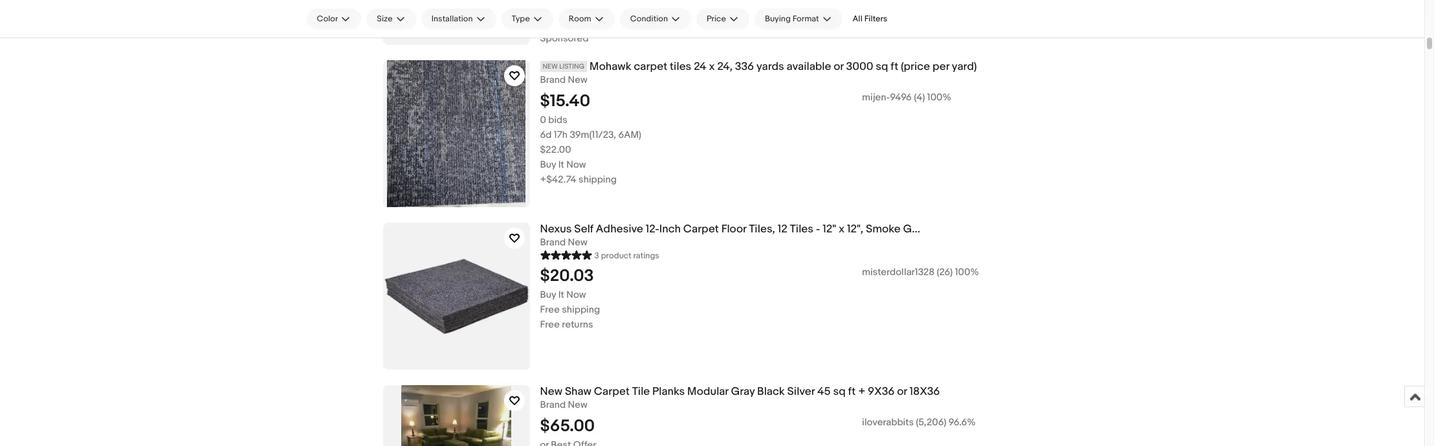 Task type: vqa. For each thing, say whether or not it's contained in the screenshot.
rightmost 1099-
no



Task type: describe. For each thing, give the bounding box(es) containing it.
it inside $15.40 0 bids 6d 17h 39m (11/23, 6am) $22.00 buy it now +$42.74 shipping
[[559, 159, 565, 171]]

18x36
[[910, 385, 940, 398]]

$20.03
[[540, 266, 594, 286]]

new inside nexus self adhesive 12-inch carpet floor tiles, 12 tiles - 12" x 12", smoke g... brand new
[[568, 236, 588, 249]]

nexus self adhesive 12-inch carpet floor tiles, 12 tiles - 12" x 12", smoke g... image
[[383, 223, 530, 370]]

save up to 10% when you buy more
[[540, 11, 695, 23]]

+$42.74
[[540, 173, 577, 186]]

$22.00
[[540, 144, 571, 156]]

17h
[[554, 129, 568, 141]]

room
[[569, 14, 592, 24]]

per
[[933, 60, 950, 73]]

new down shaw
[[568, 399, 588, 411]]

buy
[[653, 11, 669, 23]]

installation button
[[421, 8, 496, 29]]

or inside new shaw carpet tile planks modular gray black silver 45 sq ft + 9x36 or 18x36 brand new
[[898, 385, 908, 398]]

24
[[694, 60, 707, 73]]

shaw
[[565, 385, 592, 398]]

+
[[859, 385, 866, 398]]

ratings
[[634, 250, 660, 261]]

black
[[758, 385, 785, 398]]

product
[[601, 250, 632, 261]]

now inside $20.03 buy it now free shipping free returns
[[567, 289, 586, 301]]

6d
[[540, 129, 552, 141]]

(4)
[[914, 91, 926, 103]]

filters
[[865, 14, 888, 24]]

(price
[[901, 60, 931, 73]]

6am)
[[619, 129, 642, 141]]

12-
[[646, 223, 660, 236]]

tiles,
[[749, 223, 776, 236]]

0 vertical spatial 100%
[[928, 91, 952, 103]]

size button
[[367, 8, 416, 29]]

x inside new listing mohawk carpet tiles 24 x 24, 336 yards available or 3000 sq ft (price per yard) brand new
[[709, 60, 715, 73]]

new shaw carpet tile planks modular gray black silver 45 sq ft + 9x36 or 18x36 brand new
[[540, 385, 940, 411]]

buying
[[765, 14, 791, 24]]

$15.40
[[540, 91, 591, 111]]

listing
[[560, 62, 585, 71]]

more
[[672, 11, 695, 23]]

(11/23,
[[590, 129, 617, 141]]

modular
[[688, 385, 729, 398]]

nexus self adhesive 12-inch carpet floor tiles, 12 tiles - 12" x 12", smoke g... brand new
[[540, 223, 921, 249]]

0
[[540, 114, 546, 126]]

-
[[816, 223, 821, 236]]

self
[[575, 223, 594, 236]]

new left listing
[[543, 62, 558, 71]]

misterdollar1328
[[863, 266, 935, 278]]

mohawk carpet tiles 24 x 24, 336 yards available or 3000 sq ft (price per yard) image
[[383, 60, 530, 207]]

(26)
[[937, 266, 953, 278]]

up
[[564, 11, 576, 23]]

format
[[793, 14, 820, 24]]

3 product ratings
[[595, 250, 660, 261]]

new down listing
[[568, 74, 588, 86]]

12
[[778, 223, 788, 236]]

45
[[818, 385, 831, 398]]

g...
[[904, 223, 921, 236]]

10%
[[589, 11, 607, 23]]

yard)
[[952, 60, 977, 73]]

type
[[512, 14, 530, 24]]

shipping inside $15.40 0 bids 6d 17h 39m (11/23, 6am) $22.00 buy it now +$42.74 shipping
[[579, 173, 617, 186]]

size
[[377, 14, 393, 24]]

gray
[[731, 385, 755, 398]]

or inside new listing mohawk carpet tiles 24 x 24, 336 yards available or 3000 sq ft (price per yard) brand new
[[834, 60, 844, 73]]

9x36
[[868, 385, 895, 398]]

tiles
[[790, 223, 814, 236]]

smoke
[[866, 223, 901, 236]]

24,
[[718, 60, 733, 73]]

new listing mohawk carpet tiles 24 x 24, 336 yards available or 3000 sq ft (price per yard) brand new
[[540, 60, 977, 86]]

$65.00
[[540, 416, 595, 436]]

3
[[595, 250, 600, 261]]

available
[[787, 60, 832, 73]]

all filters button
[[848, 8, 893, 29]]

$15.40 0 bids 6d 17h 39m (11/23, 6am) $22.00 buy it now +$42.74 shipping
[[540, 91, 642, 186]]

buying format
[[765, 14, 820, 24]]

tile
[[632, 385, 650, 398]]

planks
[[653, 385, 685, 398]]

room button
[[559, 8, 615, 29]]

color button
[[307, 8, 362, 29]]



Task type: locate. For each thing, give the bounding box(es) containing it.
buy inside $20.03 buy it now free shipping free returns
[[540, 289, 557, 301]]

buying format button
[[755, 8, 843, 29]]

when
[[610, 11, 633, 23]]

12",
[[848, 223, 864, 236]]

free down $20.03
[[540, 304, 560, 316]]

0 vertical spatial x
[[709, 60, 715, 73]]

sq inside new listing mohawk carpet tiles 24 x 24, 336 yards available or 3000 sq ft (price per yard) brand new
[[876, 60, 889, 73]]

brand inside nexus self adhesive 12-inch carpet floor tiles, 12 tiles - 12" x 12", smoke g... brand new
[[540, 236, 566, 249]]

1 vertical spatial free
[[540, 318, 560, 331]]

1 vertical spatial sq
[[834, 385, 846, 398]]

brand up $65.00
[[540, 399, 566, 411]]

tiles
[[670, 60, 692, 73]]

misterdollar1328 (26) 100%
[[863, 266, 980, 278]]

0 vertical spatial buy
[[540, 159, 557, 171]]

inch
[[660, 223, 681, 236]]

condition button
[[620, 8, 692, 29]]

96.6%
[[949, 416, 976, 429]]

all filters
[[853, 14, 888, 24]]

sq inside new shaw carpet tile planks modular gray black silver 45 sq ft + 9x36 or 18x36 brand new
[[834, 385, 846, 398]]

100% right '(4)'
[[928, 91, 952, 103]]

1 horizontal spatial carpet
[[684, 223, 719, 236]]

condition
[[631, 14, 668, 24]]

free left returns
[[540, 318, 560, 331]]

sponsored
[[540, 32, 589, 45]]

carpet left tile
[[594, 385, 630, 398]]

1 brand from the top
[[540, 74, 566, 86]]

5.0 out of 5 stars. image
[[540, 249, 592, 261]]

1 vertical spatial 100%
[[956, 266, 980, 278]]

you
[[635, 11, 651, 23]]

2 free from the top
[[540, 318, 560, 331]]

1 vertical spatial x
[[839, 223, 845, 236]]

0 vertical spatial or
[[834, 60, 844, 73]]

1 vertical spatial it
[[559, 289, 565, 301]]

0 horizontal spatial carpet
[[594, 385, 630, 398]]

x inside nexus self adhesive 12-inch carpet floor tiles, 12 tiles - 12" x 12", smoke g... brand new
[[839, 223, 845, 236]]

1 horizontal spatial 100%
[[956, 266, 980, 278]]

1 vertical spatial shipping
[[562, 304, 600, 316]]

returns
[[562, 318, 594, 331]]

buy down $22.00
[[540, 159, 557, 171]]

3 product ratings link
[[540, 249, 660, 261]]

now down $20.03
[[567, 289, 586, 301]]

silver
[[788, 385, 815, 398]]

iloverabbits
[[863, 416, 914, 429]]

to
[[578, 11, 587, 23]]

installation
[[432, 14, 473, 24]]

buy inside $15.40 0 bids 6d 17h 39m (11/23, 6am) $22.00 buy it now +$42.74 shipping
[[540, 159, 557, 171]]

shipping right "+$42.74"
[[579, 173, 617, 186]]

1 free from the top
[[540, 304, 560, 316]]

2 brand from the top
[[540, 236, 566, 249]]

mijen-9496 (4) 100%
[[863, 91, 952, 103]]

shipping up returns
[[562, 304, 600, 316]]

0 horizontal spatial 100%
[[928, 91, 952, 103]]

0 vertical spatial it
[[559, 159, 565, 171]]

x
[[709, 60, 715, 73], [839, 223, 845, 236]]

1 vertical spatial or
[[898, 385, 908, 398]]

carpet inside new shaw carpet tile planks modular gray black silver 45 sq ft + 9x36 or 18x36 brand new
[[594, 385, 630, 398]]

0 vertical spatial brand
[[540, 74, 566, 86]]

brand down listing
[[540, 74, 566, 86]]

brand inside new listing mohawk carpet tiles 24 x 24, 336 yards available or 3000 sq ft (price per yard) brand new
[[540, 74, 566, 86]]

brand down nexus
[[540, 236, 566, 249]]

0 vertical spatial carpet
[[684, 223, 719, 236]]

shipping inside $20.03 buy it now free shipping free returns
[[562, 304, 600, 316]]

1 it from the top
[[559, 159, 565, 171]]

0 vertical spatial now
[[567, 159, 586, 171]]

mohawk
[[590, 60, 632, 73]]

1 vertical spatial ft
[[849, 385, 856, 398]]

x right 24
[[709, 60, 715, 73]]

save
[[540, 11, 562, 23]]

0 vertical spatial ft
[[891, 60, 899, 73]]

all
[[853, 14, 863, 24]]

1 vertical spatial brand
[[540, 236, 566, 249]]

2 buy from the top
[[540, 289, 557, 301]]

0 vertical spatial sq
[[876, 60, 889, 73]]

carpet right inch
[[684, 223, 719, 236]]

nexus
[[540, 223, 572, 236]]

2 now from the top
[[567, 289, 586, 301]]

2 vertical spatial brand
[[540, 399, 566, 411]]

1 vertical spatial carpet
[[594, 385, 630, 398]]

iloverabbits (5,206) 96.6%
[[863, 416, 976, 429]]

floor
[[722, 223, 747, 236]]

1 now from the top
[[567, 159, 586, 171]]

now up "+$42.74"
[[567, 159, 586, 171]]

bids
[[549, 114, 568, 126]]

0 vertical spatial shipping
[[579, 173, 617, 186]]

free
[[540, 304, 560, 316], [540, 318, 560, 331]]

0 horizontal spatial sq
[[834, 385, 846, 398]]

1 horizontal spatial x
[[839, 223, 845, 236]]

(5,206)
[[917, 416, 947, 429]]

x right 12"
[[839, 223, 845, 236]]

carpet
[[634, 60, 668, 73]]

ft inside new shaw carpet tile planks modular gray black silver 45 sq ft + 9x36 or 18x36 brand new
[[849, 385, 856, 398]]

price
[[707, 14, 727, 24]]

new down "self"
[[568, 236, 588, 249]]

336
[[736, 60, 754, 73]]

0 horizontal spatial or
[[834, 60, 844, 73]]

shipping
[[579, 173, 617, 186], [562, 304, 600, 316]]

0 vertical spatial free
[[540, 304, 560, 316]]

1 vertical spatial buy
[[540, 289, 557, 301]]

mijen-
[[863, 91, 890, 103]]

sq right 45
[[834, 385, 846, 398]]

1 horizontal spatial ft
[[891, 60, 899, 73]]

ft left +
[[849, 385, 856, 398]]

100%
[[928, 91, 952, 103], [956, 266, 980, 278]]

$20.03 buy it now free shipping free returns
[[540, 266, 600, 331]]

3000
[[847, 60, 874, 73]]

it
[[559, 159, 565, 171], [559, 289, 565, 301]]

nexus self adhesive 12-inch carpet floor tiles, 12 tiles - 12" x 12", smoke g... link
[[540, 223, 1185, 236]]

sq right 3000
[[876, 60, 889, 73]]

new shaw carpet tile planks modular gray black silver 45 sq ft + 9x36 or 18x36 link
[[540, 385, 1185, 399]]

now inside $15.40 0 bids 6d 17h 39m (11/23, 6am) $22.00 buy it now +$42.74 shipping
[[567, 159, 586, 171]]

adhesive
[[596, 223, 644, 236]]

ft left the (price
[[891, 60, 899, 73]]

brand for new
[[540, 399, 566, 411]]

0 horizontal spatial ft
[[849, 385, 856, 398]]

9496
[[890, 91, 912, 103]]

3 brand from the top
[[540, 399, 566, 411]]

it down $20.03
[[559, 289, 565, 301]]

buy
[[540, 159, 557, 171], [540, 289, 557, 301]]

price button
[[697, 8, 750, 29]]

1 horizontal spatial or
[[898, 385, 908, 398]]

or
[[834, 60, 844, 73], [898, 385, 908, 398]]

100% right (26)
[[956, 266, 980, 278]]

2 it from the top
[[559, 289, 565, 301]]

it up "+$42.74"
[[559, 159, 565, 171]]

ft inside new listing mohawk carpet tiles 24 x 24, 336 yards available or 3000 sq ft (price per yard) brand new
[[891, 60, 899, 73]]

it inside $20.03 buy it now free shipping free returns
[[559, 289, 565, 301]]

buy down $20.03
[[540, 289, 557, 301]]

brand inside new shaw carpet tile planks modular gray black silver 45 sq ft + 9x36 or 18x36 brand new
[[540, 399, 566, 411]]

yards
[[757, 60, 785, 73]]

new left shaw
[[540, 385, 563, 398]]

0 horizontal spatial x
[[709, 60, 715, 73]]

1 vertical spatial now
[[567, 289, 586, 301]]

or left 3000
[[834, 60, 844, 73]]

1 buy from the top
[[540, 159, 557, 171]]

1 horizontal spatial sq
[[876, 60, 889, 73]]

39m
[[570, 129, 590, 141]]

carpet inside nexus self adhesive 12-inch carpet floor tiles, 12 tiles - 12" x 12", smoke g... brand new
[[684, 223, 719, 236]]

brand for nexus
[[540, 236, 566, 249]]

or right 9x36
[[898, 385, 908, 398]]

type button
[[502, 8, 554, 29]]

ft
[[891, 60, 899, 73], [849, 385, 856, 398]]



